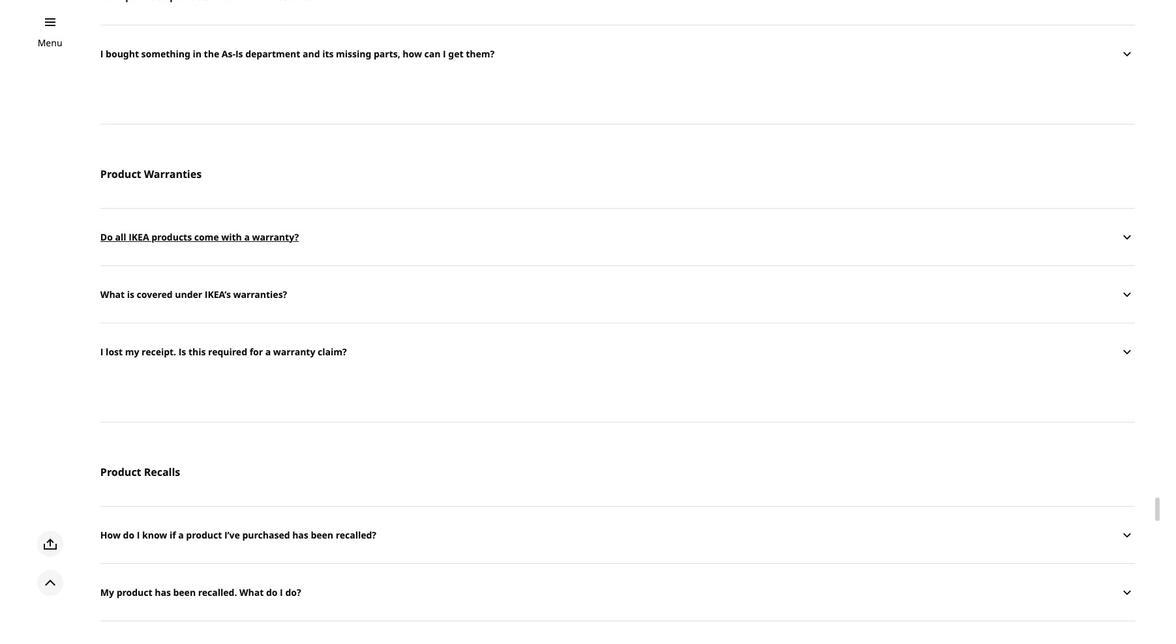 Task type: locate. For each thing, give the bounding box(es) containing it.
do
[[100, 231, 113, 243]]

1 vertical spatial is
[[179, 345, 186, 358]]

1 horizontal spatial a
[[244, 231, 250, 243]]

a right if
[[178, 529, 184, 541]]

product
[[100, 167, 141, 181], [100, 465, 141, 480]]

0 vertical spatial a
[[244, 231, 250, 243]]

warranties?
[[233, 288, 287, 300]]

its
[[322, 47, 334, 60]]

something
[[141, 47, 190, 60]]

do all ikea products come with a warranty?
[[100, 231, 299, 243]]

i bought something in the as-is department and its missing parts, how can i get them? button
[[100, 25, 1135, 82]]

product left recalls at bottom left
[[100, 465, 141, 480]]

i bought something in the as-is department and its missing parts, how can i get them?
[[100, 47, 495, 60]]

0 vertical spatial is
[[235, 47, 243, 60]]

my product has been recalled. what do i do? button
[[100, 564, 1135, 621]]

do left do?
[[266, 586, 278, 599]]

2 product from the top
[[100, 465, 141, 480]]

a right with
[[244, 231, 250, 243]]

product left warranties
[[100, 167, 141, 181]]

0 vertical spatial product
[[186, 529, 222, 541]]

my
[[125, 345, 139, 358]]

1 vertical spatial what
[[239, 586, 264, 599]]

been left recalled.
[[173, 586, 196, 599]]

required
[[208, 345, 247, 358]]

i left bought at top
[[100, 47, 103, 60]]

1 vertical spatial product
[[100, 465, 141, 480]]

heading
[[100, 621, 1135, 622]]

what right recalled.
[[239, 586, 264, 599]]

them?
[[466, 47, 495, 60]]

come
[[194, 231, 219, 243]]

product left i've
[[186, 529, 222, 541]]

has right purchased
[[292, 529, 308, 541]]

1 vertical spatial a
[[265, 345, 271, 358]]

been left recalled? at the bottom of the page
[[311, 529, 333, 541]]

product for product warranties
[[100, 167, 141, 181]]

1 product from the top
[[100, 167, 141, 181]]

department
[[245, 47, 300, 60]]

i left do?
[[280, 586, 283, 599]]

a inside i lost my receipt. is this required for a warranty claim? dropdown button
[[265, 345, 271, 358]]

for
[[250, 345, 263, 358]]

1 horizontal spatial been
[[311, 529, 333, 541]]

0 horizontal spatial product
[[117, 586, 152, 599]]

0 horizontal spatial is
[[179, 345, 186, 358]]

0 vertical spatial product
[[100, 167, 141, 181]]

1 vertical spatial has
[[155, 586, 171, 599]]

is
[[127, 288, 134, 300]]

do right how
[[123, 529, 134, 541]]

what is covered under ikea's warranties?
[[100, 288, 287, 300]]

how do i know if a product i've purchased has been recalled?
[[100, 529, 376, 541]]

0 vertical spatial do
[[123, 529, 134, 541]]

a right 'for'
[[265, 345, 271, 358]]

i left get
[[443, 47, 446, 60]]

covered
[[137, 288, 173, 300]]

menu button
[[38, 36, 62, 50]]

has left recalled.
[[155, 586, 171, 599]]

product
[[186, 529, 222, 541], [117, 586, 152, 599]]

claim?
[[318, 345, 347, 358]]

what left is
[[100, 288, 125, 300]]

is left this
[[179, 345, 186, 358]]

how do i know if a product i've purchased has been recalled? button
[[100, 506, 1135, 564]]

i've
[[224, 529, 240, 541]]

1 vertical spatial been
[[173, 586, 196, 599]]

is
[[235, 47, 243, 60], [179, 345, 186, 358]]

1 horizontal spatial is
[[235, 47, 243, 60]]

in
[[193, 47, 202, 60]]

ikea's
[[205, 288, 231, 300]]

with
[[221, 231, 242, 243]]

recalls
[[144, 465, 180, 480]]

do
[[123, 529, 134, 541], [266, 586, 278, 599]]

what
[[100, 288, 125, 300], [239, 586, 264, 599]]

product recalls
[[100, 465, 180, 480]]

recalled?
[[336, 529, 376, 541]]

has
[[292, 529, 308, 541], [155, 586, 171, 599]]

a
[[244, 231, 250, 243], [265, 345, 271, 358], [178, 529, 184, 541]]

0 horizontal spatial a
[[178, 529, 184, 541]]

0 vertical spatial what
[[100, 288, 125, 300]]

2 horizontal spatial a
[[265, 345, 271, 358]]

0 horizontal spatial what
[[100, 288, 125, 300]]

warranties
[[144, 167, 202, 181]]

what is covered under ikea's warranties? button
[[100, 266, 1135, 323]]

menu
[[38, 37, 62, 49]]

product right my
[[117, 586, 152, 599]]

2 vertical spatial a
[[178, 529, 184, 541]]

is right the the
[[235, 47, 243, 60]]

0 horizontal spatial has
[[155, 586, 171, 599]]

the
[[204, 47, 219, 60]]

as-
[[222, 47, 235, 60]]

0 vertical spatial been
[[311, 529, 333, 541]]

i lost my receipt. is this required for a warranty claim?
[[100, 345, 347, 358]]

i
[[100, 47, 103, 60], [443, 47, 446, 60], [100, 345, 103, 358], [137, 529, 140, 541], [280, 586, 283, 599]]

product warranties
[[100, 167, 202, 181]]

1 horizontal spatial has
[[292, 529, 308, 541]]

1 horizontal spatial do
[[266, 586, 278, 599]]

this
[[188, 345, 206, 358]]

0 horizontal spatial been
[[173, 586, 196, 599]]

been
[[311, 529, 333, 541], [173, 586, 196, 599]]

know
[[142, 529, 167, 541]]

1 horizontal spatial what
[[239, 586, 264, 599]]



Task type: describe. For each thing, give the bounding box(es) containing it.
get
[[448, 47, 463, 60]]

ikea
[[129, 231, 149, 243]]

my product has been recalled. what do i do?
[[100, 586, 301, 599]]

how
[[100, 529, 121, 541]]

warranty
[[273, 345, 315, 358]]

is inside i lost my receipt. is this required for a warranty claim? dropdown button
[[179, 345, 186, 358]]

i lost my receipt. is this required for a warranty claim? button
[[100, 323, 1135, 380]]

warranty?
[[252, 231, 299, 243]]

and
[[303, 47, 320, 60]]

bought
[[106, 47, 139, 60]]

a inside the do all ikea products come with a warranty? dropdown button
[[244, 231, 250, 243]]

purchased
[[242, 529, 290, 541]]

i left know
[[137, 529, 140, 541]]

i left lost
[[100, 345, 103, 358]]

my
[[100, 586, 114, 599]]

missing
[[336, 47, 371, 60]]

receipt.
[[142, 345, 176, 358]]

can
[[424, 47, 441, 60]]

all
[[115, 231, 126, 243]]

products
[[151, 231, 192, 243]]

if
[[170, 529, 176, 541]]

parts,
[[374, 47, 400, 60]]

product for product recalls
[[100, 465, 141, 480]]

how
[[403, 47, 422, 60]]

is inside i bought something in the as-is department and its missing parts, how can i get them? dropdown button
[[235, 47, 243, 60]]

1 vertical spatial do
[[266, 586, 278, 599]]

do all ikea products come with a warranty? button
[[100, 208, 1135, 266]]

1 horizontal spatial product
[[186, 529, 222, 541]]

0 horizontal spatial do
[[123, 529, 134, 541]]

lost
[[106, 345, 123, 358]]

1 vertical spatial product
[[117, 586, 152, 599]]

under
[[175, 288, 202, 300]]

recalled.
[[198, 586, 237, 599]]

do?
[[285, 586, 301, 599]]

0 vertical spatial has
[[292, 529, 308, 541]]

a inside how do i know if a product i've purchased has been recalled? dropdown button
[[178, 529, 184, 541]]



Task type: vqa. For each thing, say whether or not it's contained in the screenshot.
Menu at the top left of the page
yes



